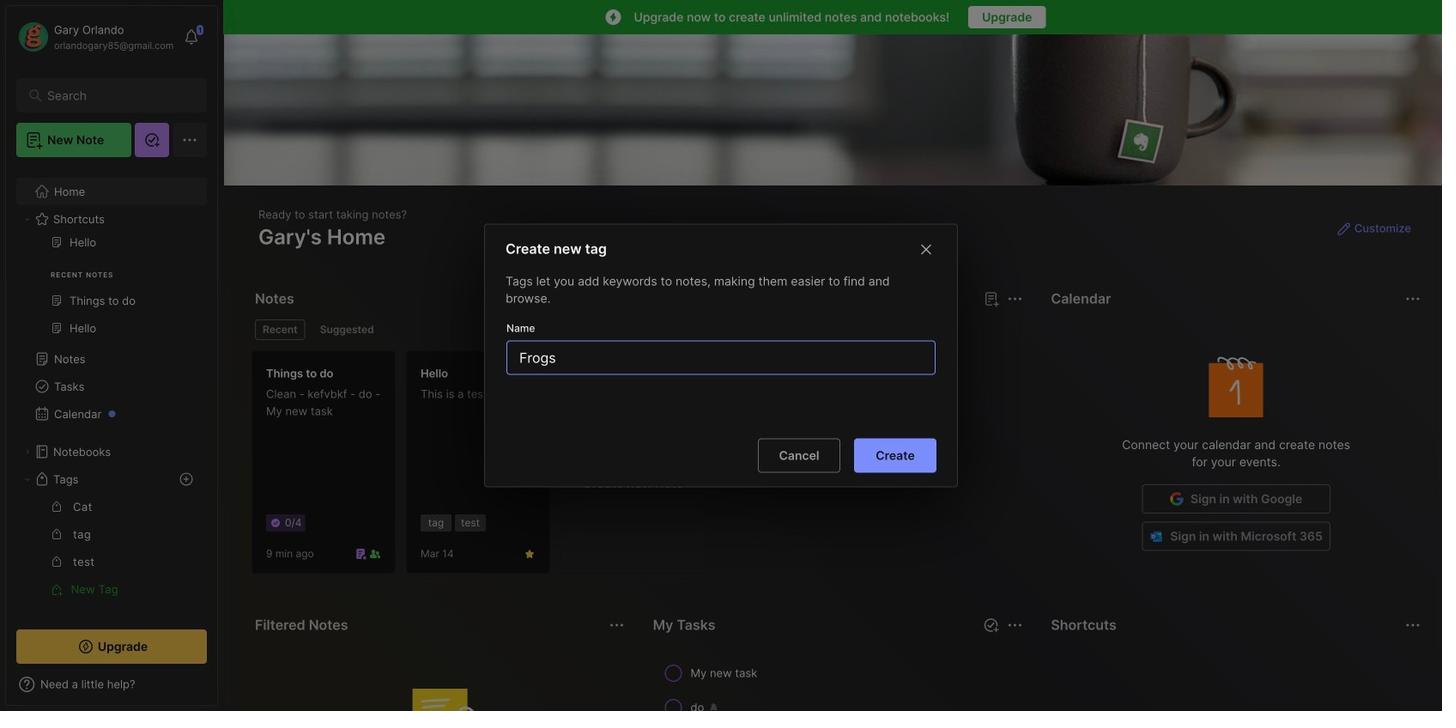 Task type: vqa. For each thing, say whether or not it's contained in the screenshot.
group
yes



Task type: locate. For each thing, give the bounding box(es) containing it.
None search field
[[47, 85, 184, 106]]

1 group from the top
[[16, 228, 206, 352]]

1 vertical spatial row group
[[650, 656, 1028, 711]]

1 tab from the left
[[255, 319, 305, 340]]

tree inside main element
[[6, 167, 217, 668]]

2 group from the top
[[16, 493, 206, 603]]

expand tags image
[[22, 474, 33, 484]]

tab list
[[255, 319, 1020, 340]]

group
[[16, 228, 206, 352], [16, 493, 206, 603]]

0 vertical spatial group
[[16, 228, 206, 352]]

tree
[[6, 167, 217, 668]]

Tag name text field
[[518, 341, 928, 374]]

tab
[[255, 319, 305, 340], [312, 319, 382, 340]]

1 vertical spatial group
[[16, 493, 206, 603]]

1 horizontal spatial tab
[[312, 319, 382, 340]]

new task image
[[983, 617, 1000, 634]]

main element
[[0, 0, 223, 711]]

0 horizontal spatial tab
[[255, 319, 305, 340]]

row group
[[252, 350, 715, 584], [650, 656, 1028, 711]]



Task type: describe. For each thing, give the bounding box(es) containing it.
0 vertical spatial row group
[[252, 350, 715, 584]]

Search text field
[[47, 88, 184, 104]]

close image
[[916, 239, 937, 260]]

2 tab from the left
[[312, 319, 382, 340]]

none search field inside main element
[[47, 85, 184, 106]]

expand notebooks image
[[22, 447, 33, 457]]



